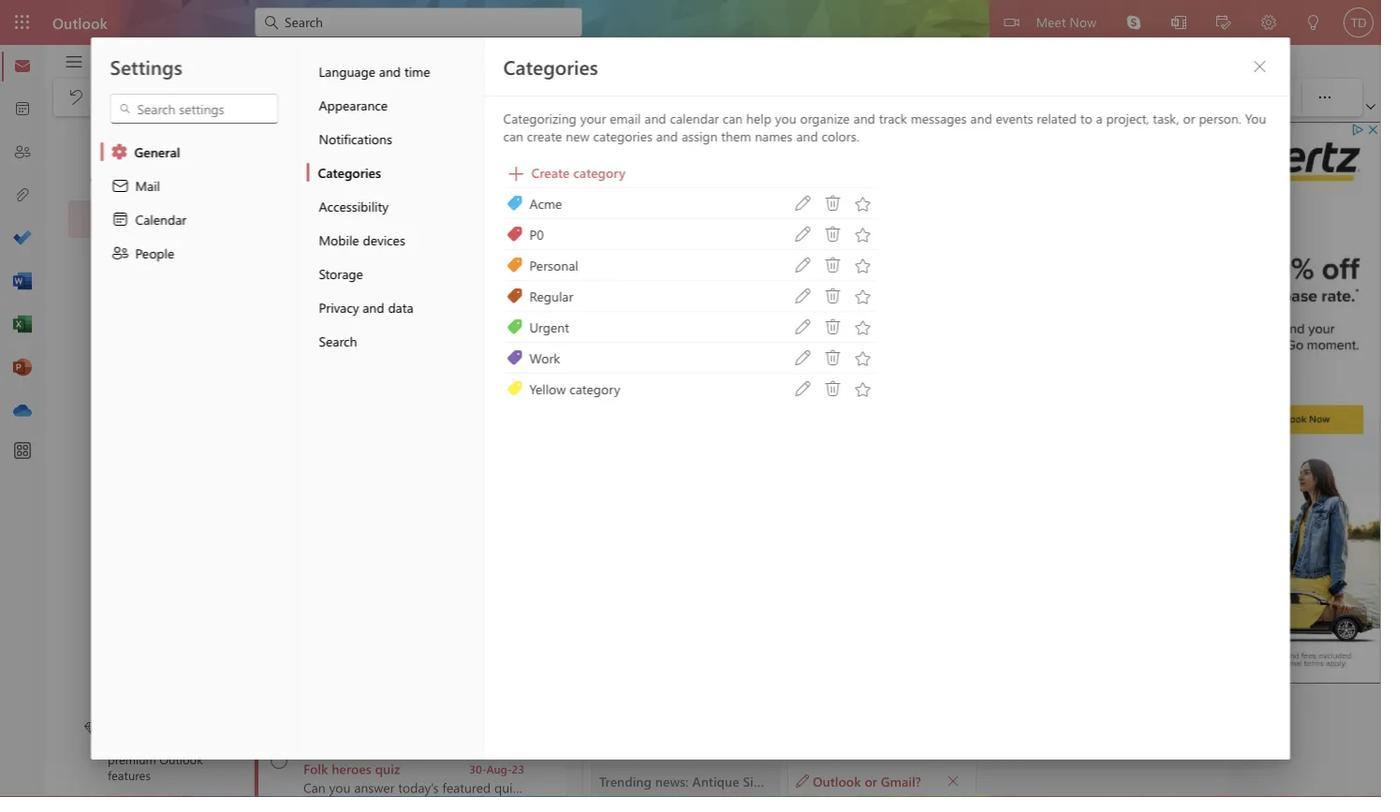 Task type: locate. For each thing, give the bounding box(es) containing it.
you down increase indent icon
[[775, 110, 797, 127]]

to left a
[[1081, 110, 1093, 127]]

you inside categorizing your email and calendar can help you organize and track messages and events related to a project, task, or person. you can create new categories and assign them names and colors.
[[775, 110, 797, 127]]

microsoft for trending news: putin powerless to complain about china… and more
[[303, 666, 358, 683]]

select a conversation checkbox down the legendary on the left top
[[259, 395, 303, 436]]

0 vertical spatial inbox
[[303, 134, 342, 154]]

 for  button in the reading pane main content
[[947, 774, 960, 787]]

and left data
[[363, 298, 385, 316]]

4 microsoft bing from the top
[[303, 555, 388, 572]]

0 vertical spatial 
[[1253, 59, 1268, 74]]

0 horizontal spatial email
[[610, 110, 641, 127]]

bing down devices
[[362, 252, 388, 269]]

 right "14-"
[[505, 256, 524, 274]]

quiz right monsters
[[425, 346, 449, 363]]

prefer
[[693, 304, 731, 322], [1025, 304, 1063, 322]]

2  from the top
[[824, 224, 843, 243]]

2 select a conversation checkbox from the top
[[259, 319, 303, 360]]

category up prices
[[574, 163, 626, 181]]

0 vertical spatial news:
[[358, 270, 390, 288]]

 button for yellow category
[[503, 377, 526, 400]]

06-
[[473, 575, 489, 590]]

5  button from the top
[[503, 316, 526, 338]]

 inside personal group
[[854, 256, 873, 275]]

folk
[[303, 760, 328, 777]]

a
[[1096, 110, 1103, 127]]

microsoft down fun
[[303, 666, 358, 683]]

0 horizontal spatial  button
[[78, 163, 110, 198]]

3  button from the top
[[848, 250, 878, 280]]

 button left work
[[503, 347, 526, 369]]

 inside work group
[[854, 349, 873, 368]]

 button down makes
[[788, 345, 818, 371]]

microsoft bing for trending news: putin powerless to complain about china… and more
[[303, 666, 388, 683]]

supreme
[[442, 498, 495, 515]]

5  button from the top
[[788, 314, 818, 340]]

 for yellow category
[[854, 380, 873, 399]]

3 select a conversation checkbox from the top
[[259, 547, 303, 587]]

4  button from the top
[[848, 281, 878, 311]]

0 vertical spatial  button
[[1245, 52, 1275, 81]]

and left track
[[854, 110, 876, 127]]

notifications
[[319, 130, 392, 147]]

 button left regular
[[503, 285, 526, 307]]

email left with?
[[750, 304, 786, 322]]

1 vertical spatial news:
[[359, 498, 393, 515]]

2 microsoft from the top
[[303, 327, 358, 345]]

1 horizontal spatial you
[[775, 110, 797, 127]]

5 microsoft from the top
[[303, 555, 358, 572]]

select a conversation checkbox for trending news: putin powerless to complain about china… and more
[[259, 658, 303, 698]]

 button inside personal group
[[503, 254, 526, 276]]

you right do
[[666, 304, 690, 322]]

13-sep-23
[[473, 348, 525, 363]]

word image
[[13, 273, 32, 291]]

 for yellow category
[[505, 379, 524, 398]]

from…
[[638, 498, 678, 515]]

microsoft up fun
[[303, 555, 358, 572]]

0 horizontal spatial or
[[865, 772, 878, 789]]

 button
[[940, 82, 977, 112]]

2 vertical spatial more
[[672, 684, 702, 702]]

23
[[512, 272, 525, 287], [512, 348, 525, 363], [512, 423, 525, 438], [512, 499, 525, 514], [512, 575, 525, 590], [512, 686, 525, 701], [512, 762, 525, 777]]


[[391, 88, 409, 107]]

1  button from the top
[[848, 188, 878, 218]]

1  from the top
[[794, 193, 813, 212]]

 button
[[359, 84, 374, 111], [78, 163, 110, 198]]

4  from the top
[[824, 286, 843, 305]]

to do image
[[13, 229, 32, 248]]

and right from…
[[681, 498, 704, 515]]

 for urgent
[[794, 317, 813, 336]]

 inside regular group
[[824, 286, 843, 305]]

premium features image
[[84, 722, 97, 735]]

select a conversation checkbox down updates
[[259, 471, 303, 511]]

5  from the top
[[505, 318, 524, 336]]

1 vertical spatial select a conversation checkbox
[[259, 471, 303, 511]]

calendar
[[135, 210, 187, 228]]

aug-
[[488, 686, 512, 701], [487, 762, 512, 777]]

6  from the top
[[794, 348, 813, 367]]

dialog containing settings
[[0, 0, 1382, 797]]

more right the china…
[[672, 684, 702, 702]]

search button
[[307, 324, 484, 358]]

accessibility
[[319, 197, 389, 215]]

using
[[840, 322, 875, 340]]

1 horizontal spatial 
[[361, 92, 372, 103]]

1 vertical spatial inbox
[[138, 211, 171, 228]]

 button inside p0 group
[[818, 221, 848, 247]]

7  from the top
[[824, 379, 843, 398]]

message
[[284, 51, 336, 68]]

 button for work
[[503, 347, 526, 369]]

format text
[[428, 51, 494, 68]]

it left is
[[1126, 304, 1135, 322]]

 inside personal group
[[505, 256, 524, 274]]

 button inside "yellow category" group
[[503, 377, 526, 400]]

2 tree from the top
[[68, 200, 219, 797]]

0 vertical spatial tree
[[68, 118, 219, 163]]

2  button from the top
[[818, 221, 848, 247]]

6  from the top
[[824, 348, 843, 367]]

 inside categories tab panel
[[1253, 59, 1268, 74]]

to inside categorizing your email and calendar can help you organize and track messages and events related to a project, task, or person. you can create new categories and assign them names and colors.
[[1081, 110, 1093, 127]]

1 horizontal spatial  button
[[359, 84, 374, 111]]

1 horizontal spatial  button
[[1245, 52, 1275, 81]]

folders tree item
[[68, 163, 219, 200]]

1 select a conversation checkbox from the top
[[259, 395, 303, 436]]

 inside regular group
[[854, 287, 873, 306]]

4  button from the top
[[788, 283, 818, 309]]

1 prefer from the left
[[693, 304, 731, 322]]

 for  button in categories tab panel
[[1253, 59, 1268, 74]]

insert
[[365, 51, 397, 68]]

to inside the "microsoft updates to our terms of use 08-sep-23"
[[356, 422, 369, 439]]

it left way
[[878, 322, 886, 340]]

07-sep-23
[[472, 499, 525, 514]]

1 vertical spatial or
[[882, 304, 895, 322]]

3  from the top
[[794, 255, 813, 274]]

Select a conversation checkbox
[[259, 244, 303, 284], [259, 319, 303, 360], [259, 658, 303, 698]]

3 microsoft from the top
[[303, 403, 361, 421]]

 button left yellow
[[503, 377, 526, 400]]

6  from the top
[[505, 348, 524, 367]]

 button for personal
[[503, 254, 526, 276]]

tags group
[[1223, 79, 1298, 116]]

organize
[[800, 110, 850, 127]]

trending news: should supreme court disqualify trump from… and more
[[303, 498, 739, 515]]

to up from
[[734, 304, 747, 322]]

 button
[[494, 82, 531, 112]]

bing for folk heroes quiz
[[364, 741, 391, 759]]

notifications button
[[307, 122, 484, 155]]

6  from the top
[[854, 349, 873, 368]]


[[118, 102, 132, 115]]

 for urgent
[[824, 317, 843, 336]]

23 left work
[[512, 348, 525, 363]]

microsoft bing down mobile
[[303, 252, 388, 269]]

 for regular
[[794, 286, 813, 305]]

7 microsoft from the top
[[303, 741, 361, 759]]

2 temu from the top
[[303, 194, 336, 212]]

you inside which do you prefer to email with? outlook or gmail? i personally prefer gmail as it is connected to chrome so it makes for using it way easier. excited to hear back from you! sincerely, test
[[666, 304, 690, 322]]

language
[[319, 62, 376, 80]]

select a conversation checkbox for legendary monsters quiz
[[259, 319, 303, 360]]

 create category
[[507, 163, 626, 183]]

trending up privacy
[[303, 270, 354, 288]]

7  button from the top
[[848, 374, 878, 404]]

aug- right powerless
[[488, 686, 512, 701]]

 inside p0 group
[[854, 225, 873, 244]]

23 left machine
[[512, 272, 525, 287]]

microsoft bing for trending news: should supreme court disqualify trump from… and more
[[303, 479, 391, 496]]

2 horizontal spatial or
[[1184, 110, 1196, 127]]

1  from the top
[[505, 194, 524, 213]]

outlook up  'button'
[[52, 12, 108, 32]]

draw button
[[510, 45, 568, 74]]

 down language and time
[[361, 92, 372, 103]]

1 vertical spatial tree
[[68, 200, 219, 797]]

1  button from the top
[[788, 190, 818, 216]]

 inside urgent group
[[794, 317, 813, 336]]

bing down 'our'
[[364, 479, 391, 496]]

 inside "acme" group
[[505, 194, 524, 213]]

0 horizontal spatial can
[[503, 127, 524, 144]]

1 horizontal spatial 
[[1253, 59, 1268, 74]]

 for yellow category
[[824, 379, 843, 398]]

microsoft inside the "microsoft updates to our terms of use 08-sep-23"
[[303, 403, 361, 421]]


[[949, 88, 968, 107]]

tab list
[[93, 45, 644, 74]]

3  button from the top
[[818, 252, 848, 278]]

 button inside urgent group
[[503, 316, 526, 338]]

3  from the top
[[824, 255, 843, 274]]

4  from the top
[[794, 286, 813, 305]]

1 vertical spatial email
[[750, 304, 786, 322]]

mike@example.com button
[[671, 189, 813, 210]]

premium
[[108, 751, 156, 767]]

powerpoint image
[[13, 359, 32, 377]]

5  from the top
[[824, 317, 843, 336]]

yellow category group
[[503, 373, 878, 404]]

 button up with?
[[788, 252, 818, 278]]

1 vertical spatial trending
[[303, 498, 356, 515]]

only
[[401, 194, 428, 212]]

outlook right with?
[[827, 304, 879, 322]]

 up makes
[[794, 286, 813, 305]]

5  from the top
[[794, 317, 813, 336]]

it right so at the top right of the page
[[762, 322, 771, 340]]

decrease indent image
[[745, 88, 782, 107]]

2 vertical spatial quiz
[[375, 760, 400, 777]]

 inside regular group
[[505, 287, 524, 305]]

4  from the top
[[854, 287, 873, 306]]

bullets image
[[670, 88, 707, 107]]

mobile devices
[[319, 231, 405, 248]]

6 microsoft from the top
[[303, 666, 358, 683]]

2 vertical spatial news:
[[358, 684, 390, 702]]

 down mike@example.com button
[[794, 224, 813, 243]]

 button
[[345, 130, 375, 160]]

1 horizontal spatial or
[[882, 304, 895, 322]]

2 microsoft bing from the top
[[303, 327, 388, 345]]

0 vertical spatial select a conversation checkbox
[[259, 244, 303, 284]]

bing up facts
[[362, 555, 388, 572]]

them
[[722, 127, 752, 144]]

select a conversation checkbox left storage
[[259, 244, 303, 284]]

1 horizontal spatial email
[[750, 304, 786, 322]]

microsoft up updates
[[303, 403, 361, 421]]

 inside "yellow category" group
[[854, 380, 873, 399]]

trending down updates
[[303, 498, 356, 515]]

tab list containing home
[[93, 45, 644, 74]]

1  from the top
[[824, 193, 843, 212]]

 button up makes
[[788, 283, 818, 309]]

low
[[532, 194, 556, 212]]

0 vertical spatial  button
[[359, 84, 374, 111]]

create
[[532, 163, 570, 181]]

email inside which do you prefer to email with? outlook or gmail? i personally prefer gmail as it is connected to chrome so it makes for using it way easier. excited to hear back from you! sincerely, test
[[750, 304, 786, 322]]

0 vertical spatial you
[[775, 110, 797, 127]]

7  button from the top
[[788, 376, 818, 402]]

 inside work group
[[824, 348, 843, 367]]

2 vertical spatial select a conversation checkbox
[[259, 547, 303, 587]]

0 vertical spatial trending
[[303, 270, 354, 288]]

to left the hear
[[653, 340, 666, 359]]

 button left p0
[[503, 223, 526, 245]]

0 vertical spatial aug-
[[488, 686, 512, 701]]

 button for p0
[[848, 219, 878, 249]]

5 microsoft bing from the top
[[303, 666, 388, 683]]

 button for p0
[[503, 223, 526, 245]]

regular group
[[503, 280, 878, 311]]

 inside p0 group
[[794, 224, 813, 243]]

outlook inside premium outlook features
[[159, 751, 203, 767]]

 button inside work group
[[503, 347, 526, 369]]

sep- for antique
[[489, 272, 512, 287]]

 inside "yellow category" group
[[505, 379, 524, 398]]

outlook inside which do you prefer to email with? outlook or gmail? i personally prefer gmail as it is connected to chrome so it makes for using it way easier. excited to hear back from you! sincerely, test
[[827, 304, 879, 322]]


[[350, 136, 369, 155]]

more for trending news: should supreme court disqualify trump from… and more
[[707, 498, 739, 515]]

microsoft up folk
[[303, 741, 361, 759]]

people image
[[13, 143, 32, 162]]

7  from the top
[[794, 379, 813, 398]]

select a conversation checkbox left search
[[259, 319, 303, 360]]

7  button from the top
[[503, 377, 526, 400]]

2  button from the top
[[848, 219, 878, 249]]

 inside work group
[[794, 348, 813, 367]]


[[503, 138, 521, 156]]

 junk email
[[111, 247, 198, 266]]

to
[[1081, 110, 1093, 127], [734, 304, 747, 322], [675, 322, 688, 340], [653, 340, 666, 359], [356, 422, 369, 439], [487, 684, 499, 702]]

 button up 13-sep-23
[[503, 316, 526, 338]]

 button left for
[[788, 314, 818, 340]]

more for trending news: putin powerless to complain about china… and more
[[672, 684, 702, 702]]

left-rail-appbar navigation
[[4, 45, 41, 433]]

meet now
[[1036, 13, 1097, 30]]

 button
[[1245, 52, 1275, 81], [940, 768, 967, 794]]

1 horizontal spatial categories
[[503, 53, 598, 80]]

 button for urgent
[[788, 314, 818, 340]]

7  from the top
[[505, 379, 524, 398]]

 inside p0 group
[[824, 224, 843, 243]]

nfl fun facts quiz
[[303, 574, 407, 591]]

 button inside "yellow category" group
[[818, 376, 848, 402]]

3  from the top
[[505, 256, 524, 274]]

 button for yellow category
[[818, 376, 848, 402]]

0 horizontal spatial 
[[87, 173, 102, 188]]

Select a conversation checkbox
[[259, 395, 303, 436], [259, 471, 303, 511], [259, 547, 303, 587]]

 for p0
[[854, 225, 873, 244]]

or right 
[[865, 772, 878, 789]]

3  button from the top
[[503, 254, 526, 276]]

 inside urgent group
[[505, 318, 524, 336]]

inbox inside inbox 
[[303, 134, 342, 154]]

 for p0
[[505, 225, 524, 244]]

gmail? inside which do you prefer to email with? outlook or gmail? i personally prefer gmail as it is connected to chrome so it makes for using it way easier. excited to hear back from you! sincerely, test
[[898, 304, 944, 322]]

 inside "acme" group
[[824, 193, 843, 212]]

0 vertical spatial or
[[1184, 110, 1196, 127]]

1 vertical spatial more
[[707, 498, 739, 515]]

23 right 07-
[[512, 499, 525, 514]]

 button for urgent
[[503, 316, 526, 338]]

0 vertical spatial more
[[705, 270, 735, 288]]

bing up folk heroes quiz
[[364, 741, 391, 759]]

 up 13-sep-23
[[505, 318, 524, 336]]

3 select a conversation checkbox from the top
[[259, 658, 303, 698]]


[[158, 88, 177, 107]]

2  button from the top
[[503, 223, 526, 245]]

1 microsoft bing from the top
[[303, 252, 388, 269]]

 left regular
[[505, 287, 524, 305]]

1 vertical spatial category
[[570, 380, 621, 397]]

 button
[[623, 82, 660, 112]]

outlook right premium
[[159, 751, 203, 767]]

1 horizontal spatial inbox
[[303, 134, 342, 154]]

select a conversation checkbox for trending news: antique singer sewing machine values & what… and more
[[259, 244, 303, 284]]

 down makes
[[794, 348, 813, 367]]

1 vertical spatial 
[[87, 173, 102, 188]]

devices
[[363, 231, 405, 248]]

microsoft bing up heroes
[[303, 741, 391, 759]]

2  from the top
[[794, 224, 813, 243]]

6  button from the top
[[503, 347, 526, 369]]


[[428, 88, 447, 107]]

of
[[434, 422, 446, 439]]

china…
[[601, 684, 643, 702]]

application
[[0, 0, 1382, 797]]

 left yellow
[[505, 379, 524, 398]]

1 vertical spatial you
[[666, 304, 690, 322]]

1 vertical spatial  button
[[940, 768, 967, 794]]

 for work
[[505, 348, 524, 367]]

2  button from the top
[[788, 221, 818, 247]]

1  from the top
[[854, 194, 873, 213]]

3  from the top
[[854, 256, 873, 275]]

 button inside regular group
[[503, 285, 526, 307]]

dialog
[[0, 0, 1382, 797]]

onedrive image
[[13, 402, 32, 421]]

categories heading
[[503, 53, 598, 80]]

email down 
[[610, 110, 641, 127]]

Message body, press Alt+F10 to exit text field
[[602, 286, 1197, 546]]

 button for work
[[818, 345, 848, 371]]

general
[[134, 143, 180, 160]]

email
[[610, 110, 641, 127], [750, 304, 786, 322]]

 inside urgent group
[[824, 317, 843, 336]]

2  from the top
[[854, 225, 873, 244]]

 button inside work group
[[818, 345, 848, 371]]

options
[[583, 51, 629, 68]]

 for regular
[[505, 287, 524, 305]]

6  button from the top
[[848, 343, 878, 373]]

0 vertical spatial temu
[[303, 176, 336, 193]]

work group
[[503, 342, 878, 373]]

temu up the accessibility in the left of the page
[[303, 176, 336, 193]]

trending for trending news: antique singer sewing machine values & what… and more
[[303, 270, 354, 288]]

1 vertical spatial  button
[[78, 163, 110, 198]]

0 horizontal spatial  button
[[940, 768, 967, 794]]

 button for work
[[788, 345, 818, 371]]

2 select a conversation checkbox from the top
[[259, 471, 303, 511]]

 inside "yellow category" group
[[824, 379, 843, 398]]


[[507, 164, 526, 183]]

1 select a conversation checkbox from the top
[[259, 244, 303, 284]]

4  button from the top
[[818, 283, 848, 309]]

temu for temu clearance only today - insanely low prices
[[303, 194, 336, 212]]

sep- inside the "microsoft updates to our terms of use 08-sep-23"
[[489, 423, 512, 438]]


[[632, 88, 651, 107]]

and right what…
[[679, 270, 701, 288]]

 up with?
[[794, 255, 813, 274]]

 button
[[1223, 82, 1261, 112]]

 for urgent
[[854, 318, 873, 337]]

1  button from the top
[[503, 192, 526, 215]]

powerless
[[427, 684, 483, 702]]

bing for trending news: putin powerless to complain about china… and more
[[362, 666, 388, 683]]

 inside personal group
[[824, 255, 843, 274]]

can down numbering image at the top right
[[723, 110, 743, 127]]

sewing
[[483, 270, 524, 288]]

to up work group
[[675, 322, 688, 340]]

to left complain
[[487, 684, 499, 702]]

news: left putin
[[358, 684, 390, 702]]

0 horizontal spatial categories
[[318, 163, 381, 181]]

0 horizontal spatial 
[[947, 774, 960, 787]]

 inside p0 group
[[505, 225, 524, 244]]

privacy
[[319, 298, 359, 316]]

 button for yellow category
[[848, 374, 878, 404]]

settings heading
[[110, 53, 182, 80]]

document
[[0, 0, 1382, 797]]

microsoft bing down updates
[[303, 479, 391, 496]]

 button inside personal group
[[818, 252, 848, 278]]

1  button from the top
[[818, 190, 848, 216]]

 button inside urgent group
[[818, 314, 848, 340]]

 button
[[55, 46, 93, 78]]

5  button from the top
[[848, 312, 878, 342]]

0 horizontal spatial inbox
[[138, 211, 171, 228]]

2 vertical spatial select a conversation checkbox
[[259, 658, 303, 698]]

category down sincerely,
[[570, 380, 621, 397]]

your
[[580, 110, 606, 127]]

 inside "acme" group
[[854, 194, 873, 213]]

prefer left gmail
[[1025, 304, 1063, 322]]

more up chrome
[[705, 270, 735, 288]]

 button for acme
[[848, 188, 878, 218]]

makes
[[774, 322, 817, 340]]

quiz right heroes
[[375, 760, 400, 777]]

news: up privacy and data at the left top
[[358, 270, 390, 288]]

bing for legendary monsters quiz
[[362, 327, 388, 345]]

 button for acme
[[818, 190, 848, 216]]

microsoft bing up fun
[[303, 555, 388, 572]]

0 vertical spatial select a conversation checkbox
[[259, 395, 303, 436]]

1 vertical spatial temu
[[303, 194, 336, 212]]

2 vertical spatial trending
[[303, 684, 354, 702]]

to left 'our'
[[356, 422, 369, 439]]

 button down language and time
[[359, 84, 374, 111]]

temu
[[303, 176, 336, 193], [303, 194, 336, 212]]

 inside work group
[[505, 348, 524, 367]]

microsoft for trending news: antique singer sewing machine values & what… and more
[[303, 252, 358, 269]]

project,
[[1107, 110, 1150, 127]]

3 trending from the top
[[303, 684, 354, 702]]

 button inside regular group
[[818, 283, 848, 309]]

you!
[[769, 340, 796, 359]]

 left p0
[[505, 225, 524, 244]]

categories down 
[[318, 163, 381, 181]]

0 vertical spatial 
[[361, 92, 372, 103]]

08-
[[472, 423, 489, 438]]

0 horizontal spatial prefer
[[693, 304, 731, 322]]

trending news: putin powerless to complain about china… and more
[[303, 684, 702, 702]]

bing for nfl fun facts quiz
[[362, 555, 388, 572]]

storage button
[[307, 257, 484, 290]]

tree
[[68, 118, 219, 163], [68, 200, 219, 797]]

news: for antique
[[358, 270, 390, 288]]

4  button from the top
[[503, 285, 526, 307]]

1 vertical spatial select a conversation checkbox
[[259, 319, 303, 360]]

 button down you!
[[788, 376, 818, 402]]

clipboard group
[[57, 79, 186, 116]]

 button for personal
[[788, 252, 818, 278]]

23 right the 06-
[[512, 575, 525, 590]]

select a conversation checkbox for nfl fun facts quiz
[[259, 547, 303, 587]]

7  from the top
[[854, 380, 873, 399]]

or inside which do you prefer to email with? outlook or gmail? i personally prefer gmail as it is connected to chrome so it makes for using it way easier. excited to hear back from you! sincerely, test
[[882, 304, 895, 322]]

or inside categorizing your email and calendar can help you organize and track messages and events related to a project, task, or person. you can create new categories and assign them names and colors.
[[1184, 110, 1196, 127]]

back
[[701, 340, 732, 359]]

5  from the top
[[854, 318, 873, 337]]

1 horizontal spatial prefer
[[1025, 304, 1063, 322]]

1 vertical spatial 
[[947, 774, 960, 787]]

inbox left  "button"
[[303, 134, 342, 154]]

1 vertical spatial categories
[[318, 163, 381, 181]]

quiz right facts
[[382, 574, 407, 591]]

 inside regular group
[[794, 286, 813, 305]]

3  button from the top
[[788, 252, 818, 278]]

reading pane main content
[[584, 117, 1227, 797]]

news: left should
[[359, 498, 393, 515]]

microsoft bing down fun
[[303, 666, 388, 683]]

1 trending from the top
[[303, 270, 354, 288]]

3 microsoft bing from the top
[[303, 479, 391, 496]]

and right the china…
[[647, 684, 668, 702]]

4 microsoft from the top
[[303, 479, 361, 496]]

1 temu from the top
[[303, 176, 336, 193]]

hear
[[669, 340, 698, 359]]

0 vertical spatial email
[[610, 110, 641, 127]]

assign
[[682, 127, 718, 144]]

microsoft down mobile
[[303, 252, 358, 269]]

select a conversation checkbox left fun
[[259, 547, 303, 587]]

track
[[879, 110, 907, 127]]

updates
[[303, 422, 353, 439]]

with?
[[789, 304, 824, 322]]

microsoft bing up the legendary on the left top
[[303, 327, 388, 345]]

 left work
[[505, 348, 524, 367]]

4  from the top
[[505, 287, 524, 305]]

6 microsoft bing from the top
[[303, 741, 391, 759]]

microsoft bing
[[303, 252, 388, 269], [303, 327, 388, 345], [303, 479, 391, 496], [303, 555, 388, 572], [303, 666, 388, 683], [303, 741, 391, 759]]

view
[[171, 51, 199, 68]]

 inside the reading pane main content
[[947, 774, 960, 787]]


[[1270, 88, 1289, 107]]

6  button from the top
[[818, 345, 848, 371]]

bing down facts
[[362, 666, 388, 683]]

outlook
[[52, 12, 108, 32], [827, 304, 879, 322], [159, 751, 203, 767], [813, 772, 861, 789]]

0 vertical spatial gmail?
[[898, 304, 944, 322]]

0 vertical spatial category
[[574, 163, 626, 181]]

application containing settings
[[0, 0, 1382, 797]]

settings tab list
[[91, 37, 297, 760]]

1 microsoft from the top
[[303, 252, 358, 269]]

inbox heading
[[303, 125, 375, 166]]

 button inside "acme" group
[[503, 192, 526, 215]]

prefer up back
[[693, 304, 731, 322]]

 inside "acme" group
[[794, 193, 813, 212]]

inbox up people
[[138, 211, 171, 228]]

 button for regular
[[503, 285, 526, 307]]

 inside "yellow category" group
[[794, 379, 813, 398]]

quiz for legendary monsters quiz
[[425, 346, 449, 363]]

microsoft up the legendary on the left top
[[303, 327, 358, 345]]

or right using
[[882, 304, 895, 322]]

 for work
[[824, 348, 843, 367]]

 button inside p0 group
[[503, 223, 526, 245]]

bing for trending news: antique singer sewing machine values & what… and more
[[362, 252, 388, 269]]

 button for work
[[848, 343, 878, 373]]

basic text group
[[195, 79, 1014, 116]]

Select a conversation checkbox
[[259, 733, 303, 774]]

it
[[1126, 304, 1135, 322], [762, 322, 771, 340], [878, 322, 886, 340]]

 inside urgent group
[[854, 318, 873, 337]]

6  button from the top
[[788, 345, 818, 371]]

23 right the 30-
[[512, 762, 525, 777]]

categories up the  on the top left of page
[[503, 53, 598, 80]]

folders
[[113, 170, 163, 190]]

excel image
[[13, 316, 32, 334]]

 for personal
[[505, 256, 524, 274]]

categorizing your email and calendar can help you organize and track messages and events related to a project, task, or person. you can create new categories and assign them names and colors.
[[503, 110, 1267, 144]]

can
[[723, 110, 743, 127], [503, 127, 524, 144]]

news: for should
[[359, 498, 393, 515]]

7  button from the top
[[818, 376, 848, 402]]

 button left 
[[78, 163, 110, 198]]

 inside personal group
[[794, 255, 813, 274]]

0 horizontal spatial you
[[666, 304, 690, 322]]

include group
[[1077, 79, 1215, 116]]

0 vertical spatial quiz
[[425, 346, 449, 363]]

1 vertical spatial aug-
[[487, 762, 512, 777]]

categories button
[[307, 155, 484, 189]]

 up add a subject text box
[[794, 193, 813, 212]]

0 vertical spatial categories
[[503, 53, 598, 80]]

more right from…
[[707, 498, 739, 515]]

2  from the top
[[505, 225, 524, 244]]

temu up mobile
[[303, 194, 336, 212]]

 button inside "acme" group
[[818, 190, 848, 216]]

2 trending from the top
[[303, 498, 356, 515]]

 inside folders tree item
[[87, 173, 102, 188]]

5  button from the top
[[818, 314, 848, 340]]



Task type: describe. For each thing, give the bounding box(es) containing it.
options button
[[569, 45, 643, 74]]

categories inside "button"
[[318, 163, 381, 181]]

privacy and data
[[319, 298, 414, 316]]

mail image
[[13, 57, 32, 76]]

 for acme
[[824, 193, 843, 212]]

 button inside categories tab panel
[[1245, 52, 1275, 81]]

meet
[[1036, 13, 1066, 30]]

gmail
[[1066, 304, 1105, 322]]

 button for regular
[[788, 283, 818, 309]]

 button inside folders tree item
[[78, 163, 110, 198]]

 for work
[[794, 348, 813, 367]]

microsoft bing for folk heroes quiz
[[303, 741, 391, 759]]

sep- for quiz
[[489, 348, 512, 363]]

search
[[319, 332, 357, 349]]

disqualify
[[535, 498, 593, 515]]

1 vertical spatial quiz
[[382, 574, 407, 591]]

0 horizontal spatial it
[[762, 322, 771, 340]]

numbering image
[[707, 88, 745, 107]]

 button for acme
[[788, 190, 818, 216]]

30-
[[470, 762, 487, 777]]

microsoft for nfl fun facts quiz
[[303, 555, 358, 572]]

text
[[472, 51, 494, 68]]

complain
[[502, 684, 558, 702]]

 button for p0
[[818, 221, 848, 247]]

 inside basic text group
[[361, 92, 372, 103]]

&
[[621, 270, 632, 288]]

 for personal
[[854, 256, 873, 275]]

 for yellow category
[[794, 379, 813, 398]]

ad
[[484, 178, 496, 191]]

mobile
[[319, 231, 359, 248]]

 button for personal
[[848, 250, 878, 280]]

 button
[[419, 82, 456, 112]]

 button for regular
[[818, 283, 848, 309]]

 button for personal
[[818, 252, 848, 278]]

calendar image
[[13, 100, 32, 119]]

 for work
[[854, 349, 873, 368]]

data
[[388, 298, 414, 316]]

increase indent image
[[782, 88, 820, 107]]

 button
[[381, 82, 419, 112]]

 for personal
[[824, 255, 843, 274]]

1 vertical spatial gmail?
[[881, 772, 922, 789]]

urgent
[[530, 318, 570, 336]]

23 for trending news: putin powerless to complain about china… and more
[[512, 686, 525, 701]]

what…
[[635, 270, 676, 288]]

document containing settings
[[0, 0, 1382, 797]]

files image
[[13, 186, 32, 205]]

person.
[[1199, 110, 1242, 127]]

junk
[[138, 248, 164, 265]]

tree containing 
[[68, 200, 219, 797]]

categories inside tab panel
[[503, 53, 598, 80]]

microsoft bing for trending news: antique singer sewing machine values & what… and more
[[303, 252, 388, 269]]

singer
[[442, 270, 479, 288]]

values
[[581, 270, 618, 288]]

microsoft for legendary monsters quiz
[[303, 327, 358, 345]]

 calendar
[[111, 210, 187, 229]]

1 horizontal spatial it
[[878, 322, 886, 340]]

trending for trending news: putin powerless to complain about china… and more
[[303, 684, 354, 702]]

temu clearance only today - insanely low prices
[[303, 194, 594, 212]]

23 for folk heroes quiz
[[512, 762, 525, 777]]

and left events
[[971, 110, 993, 127]]

 button inside the reading pane main content
[[940, 768, 967, 794]]

which
[[602, 304, 644, 322]]

 button for acme
[[503, 192, 526, 215]]

you
[[1246, 110, 1267, 127]]

chrome
[[691, 322, 741, 340]]

time
[[405, 62, 430, 80]]

email inside categorizing your email and calendar can help you organize and track messages and events related to a project, task, or person. you can create new categories and assign them names and colors.
[[610, 110, 641, 127]]

sep- for should
[[489, 499, 512, 514]]

 button for yellow category
[[788, 376, 818, 402]]

 for p0
[[794, 224, 813, 243]]

bing for trending news: should supreme court disqualify trump from… and more
[[364, 479, 391, 496]]

heroes
[[332, 760, 372, 777]]

clearance
[[339, 194, 397, 212]]

settings
[[110, 53, 182, 80]]

23 for trending news: should supreme court disqualify trump from… and more
[[512, 499, 525, 514]]

format
[[428, 51, 469, 68]]

select a conversation checkbox for trending news: should supreme court disqualify trump from… and more
[[259, 471, 303, 511]]

use
[[449, 422, 470, 439]]

 button
[[1261, 82, 1298, 112]]

 for p0
[[824, 224, 843, 243]]

outlook banner
[[0, 0, 1382, 45]]

draw
[[524, 51, 554, 68]]

privacy and data button
[[307, 290, 484, 324]]

aug- for quiz
[[487, 762, 512, 777]]

personal group
[[503, 249, 878, 280]]

 tree item
[[68, 238, 219, 275]]

trending news: antique singer sewing machine values & what… and more
[[303, 270, 735, 288]]

trending for trending news: should supreme court disqualify trump from… and more
[[303, 498, 356, 515]]


[[796, 774, 809, 787]]

home
[[107, 51, 142, 68]]

legendary
[[303, 346, 364, 363]]

to button
[[601, 185, 659, 215]]

23 for nfl fun facts quiz
[[512, 575, 525, 590]]

1 horizontal spatial can
[[723, 110, 743, 127]]

category inside  create category
[[574, 163, 626, 181]]

outlook right 
[[813, 772, 861, 789]]

calendar
[[670, 110, 719, 127]]

category inside "yellow category" group
[[570, 380, 621, 397]]

and left assign
[[656, 127, 678, 144]]


[[111, 244, 130, 262]]

2 prefer from the left
[[1025, 304, 1063, 322]]


[[111, 210, 130, 229]]

antique
[[393, 270, 439, 288]]

outlook inside 'outlook' banner
[[52, 12, 108, 32]]


[[1233, 88, 1251, 107]]

select a conversation checkbox for updates to our terms of use
[[259, 395, 303, 436]]


[[911, 88, 930, 107]]

 for acme
[[854, 194, 873, 213]]

monsters
[[368, 346, 421, 363]]


[[64, 52, 84, 72]]

 button for regular
[[848, 281, 878, 311]]

07-
[[472, 499, 489, 514]]

23 for legendary monsters quiz
[[512, 348, 525, 363]]

microsoft for trending news: should supreme court disqualify trump from… and more
[[303, 479, 361, 496]]

related
[[1037, 110, 1077, 127]]

categories tab panel
[[485, 37, 1290, 760]]

temu for temu
[[303, 176, 336, 193]]

microsoft updates to our terms of use 08-sep-23
[[303, 403, 525, 439]]

 inbox
[[111, 210, 171, 229]]

 for personal
[[794, 255, 813, 274]]

and left time
[[379, 62, 401, 80]]

message list list box
[[255, 167, 739, 797]]

machine
[[528, 270, 577, 288]]

aug- for putin
[[488, 686, 512, 701]]

now
[[1070, 13, 1097, 30]]

facts
[[352, 574, 379, 591]]

 for regular
[[854, 287, 873, 306]]

format text button
[[414, 45, 508, 74]]

from
[[735, 340, 766, 359]]

to
[[624, 192, 637, 209]]

 button for urgent
[[818, 314, 848, 340]]

yellow
[[530, 380, 566, 397]]

Add a subject text field
[[591, 232, 1054, 262]]

microsoft bing for nfl fun facts quiz
[[303, 555, 388, 572]]

 for acme
[[794, 193, 813, 212]]

microsoft for folk heroes quiz
[[303, 741, 361, 759]]

i
[[947, 304, 951, 322]]

 button for p0
[[788, 221, 818, 247]]

To text field
[[669, 189, 1139, 214]]


[[503, 88, 522, 107]]

filter
[[528, 137, 556, 155]]

more apps image
[[13, 442, 32, 461]]

quiz for folk heroes quiz
[[375, 760, 400, 777]]

insanely
[[480, 194, 528, 212]]

view button
[[157, 45, 213, 74]]

p0 group
[[503, 218, 878, 249]]


[[111, 176, 130, 195]]

 tree item
[[68, 200, 219, 238]]

2 horizontal spatial it
[[1126, 304, 1135, 322]]

 for regular
[[824, 286, 843, 305]]

so
[[744, 322, 759, 340]]

message list section
[[255, 120, 739, 797]]

folk heroes quiz
[[303, 760, 400, 777]]

31-aug-23
[[471, 686, 525, 701]]

30-aug-23
[[470, 762, 525, 777]]

microsoft bing for legendary monsters quiz
[[303, 327, 388, 345]]

1 tree from the top
[[68, 118, 219, 163]]

23 for trending news: antique singer sewing machine values & what… and more
[[512, 272, 525, 287]]

urgent group
[[503, 311, 878, 342]]

23 inside the "microsoft updates to our terms of use 08-sep-23"
[[512, 423, 525, 438]]

inbox inside the  inbox
[[138, 211, 171, 228]]

and down 
[[645, 110, 667, 127]]

language and time
[[319, 62, 430, 80]]

 for urgent
[[505, 318, 524, 336]]

is
[[1138, 304, 1149, 322]]

acme group
[[503, 187, 878, 218]]

news: for putin
[[358, 684, 390, 702]]

sep- for facts
[[489, 575, 512, 590]]

 for acme
[[505, 194, 524, 213]]

Search settings search field
[[132, 99, 259, 118]]

connected
[[602, 322, 672, 340]]

and left 'colors.'
[[797, 127, 818, 144]]

2 vertical spatial or
[[865, 772, 878, 789]]

14-
[[473, 272, 489, 287]]

categories element
[[503, 110, 1272, 404]]

mike@example.com
[[675, 190, 792, 207]]



Task type: vqa. For each thing, say whether or not it's contained in the screenshot.


